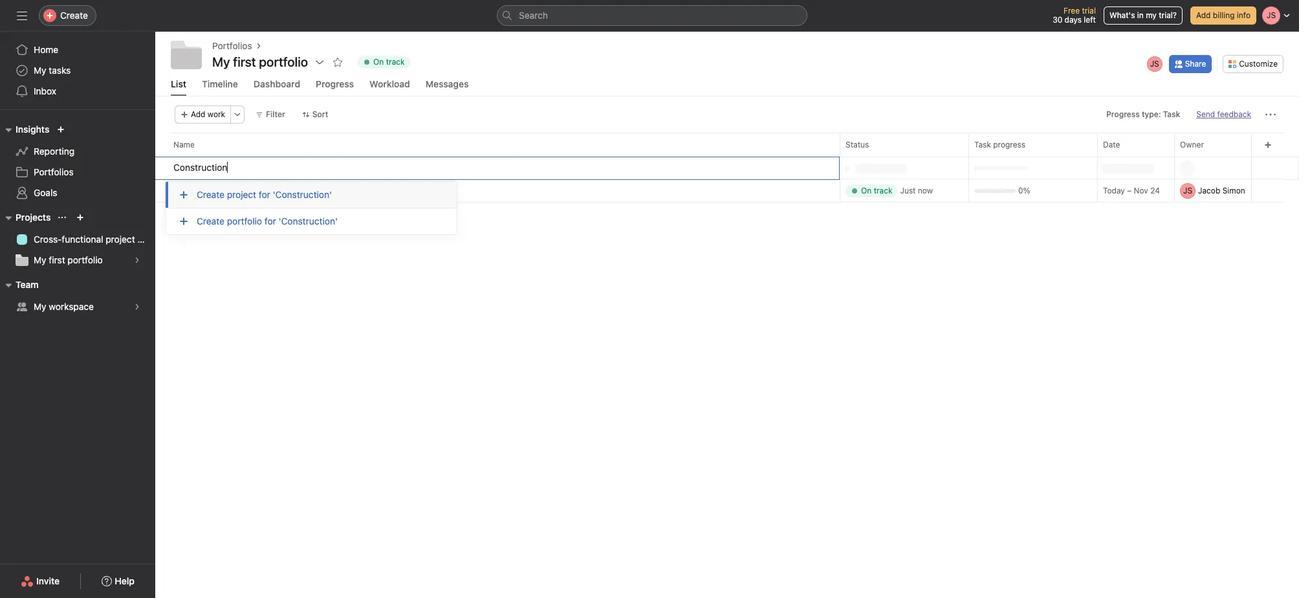 Task type: locate. For each thing, give the bounding box(es) containing it.
progress down add to starred icon
[[316, 78, 354, 89]]

cross-
[[194, 185, 222, 196], [34, 234, 62, 245]]

1 vertical spatial cross-
[[34, 234, 62, 245]]

1 horizontal spatial cross-functional project plan link
[[194, 183, 316, 198]]

on left just
[[861, 185, 872, 195]]

0 horizontal spatial add
[[191, 109, 205, 119]]

on inside row
[[861, 185, 872, 195]]

cross-functional project plan cell
[[155, 179, 841, 204]]

info
[[1237, 10, 1251, 20]]

1 horizontal spatial portfolios
[[212, 40, 252, 51]]

timeline
[[202, 78, 238, 89]]

0 horizontal spatial portfolios
[[34, 166, 74, 177]]

track
[[386, 57, 405, 67], [874, 185, 893, 195]]

cross-functional project plan row
[[155, 179, 1300, 204]]

hide sidebar image
[[17, 10, 27, 21]]

js left share button
[[1150, 59, 1160, 68]]

now
[[918, 185, 933, 195]]

show options, current sort, top image
[[59, 214, 66, 221]]

trial?
[[1159, 10, 1177, 20]]

work
[[208, 109, 225, 119]]

0 vertical spatial cross-functional project plan link
[[194, 183, 316, 198]]

home link
[[8, 39, 148, 60]]

0 horizontal spatial track
[[386, 57, 405, 67]]

1 vertical spatial project
[[106, 234, 135, 245]]

add field image
[[1264, 141, 1272, 149]]

left
[[1084, 15, 1096, 25]]

1 horizontal spatial on track
[[861, 185, 893, 195]]

what's
[[1110, 10, 1135, 20]]

on track button
[[352, 53, 416, 71]]

progress inside dropdown button
[[1107, 109, 1140, 119]]

0%
[[1019, 185, 1031, 195]]

my
[[1146, 10, 1157, 20]]

0 horizontal spatial cell
[[840, 179, 970, 203]]

js inside cross-functional project plan row
[[1184, 185, 1193, 195]]

1 horizontal spatial project
[[266, 185, 296, 196]]

see details, my workspace image
[[133, 303, 141, 311]]

portfolios link up my first portfolio
[[212, 39, 252, 53]]

status
[[846, 140, 869, 150]]

1 vertical spatial on
[[861, 185, 872, 195]]

cross-functional project plan link
[[194, 183, 316, 198], [8, 229, 155, 250]]

my tasks link
[[8, 60, 148, 81]]

my
[[212, 54, 230, 69], [34, 65, 46, 76], [34, 254, 46, 265], [34, 301, 46, 312]]

team button
[[0, 277, 39, 293]]

1 vertical spatial task
[[975, 140, 991, 150]]

1 horizontal spatial cross-functional project plan
[[194, 185, 316, 196]]

first
[[49, 254, 65, 265]]

3 row from the top
[[155, 157, 1300, 180]]

1 vertical spatial js
[[1184, 185, 1193, 195]]

1 horizontal spatial on
[[861, 185, 872, 195]]

1 vertical spatial cross-functional project plan link
[[8, 229, 155, 250]]

0 horizontal spatial on track
[[373, 57, 405, 67]]

1 vertical spatial on track
[[861, 185, 893, 195]]

–
[[1128, 186, 1132, 195]]

0 horizontal spatial cross-
[[34, 234, 62, 245]]

project
[[266, 185, 296, 196], [106, 234, 135, 245]]

0 vertical spatial track
[[386, 57, 405, 67]]

feedback
[[1218, 109, 1252, 119]]

functional up the portfolio
[[62, 234, 103, 245]]

1 vertical spatial cross-functional project plan
[[34, 234, 155, 245]]

billing
[[1213, 10, 1235, 20]]

0 horizontal spatial portfolios link
[[8, 162, 148, 183]]

my inside projects element
[[34, 254, 46, 265]]

track left just
[[874, 185, 893, 195]]

0 horizontal spatial progress
[[316, 78, 354, 89]]

more actions image
[[234, 111, 241, 118]]

task left progress
[[975, 140, 991, 150]]

0 horizontal spatial task
[[975, 140, 991, 150]]

0 vertical spatial task
[[1164, 109, 1181, 119]]

my tasks
[[34, 65, 71, 76]]

1 vertical spatial progress
[[1107, 109, 1140, 119]]

portfolios link down reporting
[[8, 162, 148, 183]]

0 vertical spatial cross-
[[194, 185, 222, 196]]

0 horizontal spatial project
[[106, 234, 135, 245]]

my for my workspace
[[34, 301, 46, 312]]

0 vertical spatial js
[[1150, 59, 1160, 68]]

1 row from the top
[[155, 133, 1300, 157]]

0 horizontal spatial cross-functional project plan
[[34, 234, 155, 245]]

1 vertical spatial track
[[874, 185, 893, 195]]

filter
[[266, 109, 285, 119]]

messages
[[426, 78, 469, 89]]

create
[[60, 10, 88, 21]]

share button
[[1169, 55, 1212, 73]]

portfolios link
[[212, 39, 252, 53], [8, 162, 148, 183]]

1 horizontal spatial js
[[1184, 185, 1193, 195]]

0 horizontal spatial on
[[373, 57, 384, 67]]

0 vertical spatial plan
[[298, 185, 316, 196]]

help button
[[93, 570, 143, 593]]

1 vertical spatial functional
[[62, 234, 103, 245]]

1 horizontal spatial task
[[1164, 109, 1181, 119]]

global element
[[0, 32, 155, 109]]

1 vertical spatial portfolios
[[34, 166, 74, 177]]

progress
[[316, 78, 354, 89], [1107, 109, 1140, 119]]

js left jacob
[[1184, 185, 1193, 195]]

0 vertical spatial add
[[1197, 10, 1211, 20]]

0 vertical spatial progress
[[316, 78, 354, 89]]

portfolios
[[212, 40, 252, 51], [34, 166, 74, 177]]

1 horizontal spatial plan
[[298, 185, 316, 196]]

0 vertical spatial on track
[[373, 57, 405, 67]]

plan
[[298, 185, 316, 196], [138, 234, 155, 245]]

1 vertical spatial plan
[[138, 234, 155, 245]]

what's in my trial? button
[[1104, 6, 1183, 25]]

1 cell from the left
[[840, 179, 970, 203]]

cross- up first
[[34, 234, 62, 245]]

my inside global element
[[34, 65, 46, 76]]

home
[[34, 44, 58, 55]]

cell
[[840, 179, 970, 203], [1175, 179, 1259, 203]]

search button
[[497, 5, 808, 26]]

name
[[173, 140, 195, 150]]

add work button
[[175, 105, 231, 124]]

portfolios down reporting
[[34, 166, 74, 177]]

row
[[155, 133, 1300, 157], [155, 156, 1300, 157], [155, 157, 1300, 180]]

on inside 'dropdown button'
[[373, 57, 384, 67]]

create button
[[39, 5, 96, 26]]

projects element
[[0, 206, 155, 273]]

my left tasks
[[34, 65, 46, 76]]

progress left type:
[[1107, 109, 1140, 119]]

portfolios up my first portfolio
[[212, 40, 252, 51]]

0 horizontal spatial functional
[[62, 234, 103, 245]]

today – nov 24
[[1103, 186, 1160, 195]]

0 vertical spatial portfolios link
[[212, 39, 252, 53]]

2 cell from the left
[[1175, 179, 1259, 203]]

cross- inside cell
[[194, 185, 222, 196]]

0 horizontal spatial plan
[[138, 234, 155, 245]]

track up workload
[[386, 57, 405, 67]]

0 vertical spatial cross-functional project plan
[[194, 185, 316, 196]]

add
[[1197, 10, 1211, 20], [191, 109, 205, 119]]

1 horizontal spatial functional
[[222, 185, 264, 196]]

on
[[373, 57, 384, 67], [861, 185, 872, 195]]

progress for progress type: task
[[1107, 109, 1140, 119]]

1 horizontal spatial cell
[[1175, 179, 1259, 203]]

0 vertical spatial portfolios
[[212, 40, 252, 51]]

task right type:
[[1164, 109, 1181, 119]]

tasks
[[49, 65, 71, 76]]

on track up workload
[[373, 57, 405, 67]]

send feedback
[[1197, 109, 1252, 119]]

my first portfolio link
[[8, 250, 148, 271]]

row containing name
[[155, 133, 1300, 157]]

1 vertical spatial portfolios link
[[8, 162, 148, 183]]

cross- inside projects element
[[34, 234, 62, 245]]

on up workload
[[373, 57, 384, 67]]

on track left just
[[861, 185, 893, 195]]

invite button
[[12, 570, 68, 593]]

1 vertical spatial add
[[191, 109, 205, 119]]

task
[[1164, 109, 1181, 119], [975, 140, 991, 150]]

workload
[[370, 78, 410, 89]]

plan inside projects element
[[138, 234, 155, 245]]

what's in my trial?
[[1110, 10, 1177, 20]]

0 vertical spatial on
[[373, 57, 384, 67]]

project inside cell
[[266, 185, 296, 196]]

add left work
[[191, 109, 205, 119]]

24
[[1151, 186, 1160, 195]]

0 vertical spatial project
[[266, 185, 296, 196]]

cross-functional project plan inside cell
[[194, 185, 316, 196]]

progress type: task button
[[1101, 105, 1187, 124]]

on track inside cross-functional project plan row
[[861, 185, 893, 195]]

0 horizontal spatial js
[[1150, 59, 1160, 68]]

show options image
[[315, 57, 325, 67]]

messages link
[[426, 78, 469, 96]]

cell containing on track
[[840, 179, 970, 203]]

reporting
[[34, 146, 75, 157]]

my inside teams element
[[34, 301, 46, 312]]

today
[[1103, 186, 1125, 195]]

portfolios inside the insights element
[[34, 166, 74, 177]]

add billing info
[[1197, 10, 1251, 20]]

cross- right list icon
[[194, 185, 222, 196]]

functional inside projects element
[[62, 234, 103, 245]]

free trial 30 days left
[[1053, 6, 1096, 25]]

0 horizontal spatial cross-functional project plan link
[[8, 229, 155, 250]]

dashboard
[[254, 78, 300, 89]]

1 horizontal spatial track
[[874, 185, 893, 195]]

add left billing
[[1197, 10, 1211, 20]]

nov
[[1134, 186, 1149, 195]]

add for add billing info
[[1197, 10, 1211, 20]]

my down team on the left of the page
[[34, 301, 46, 312]]

1 horizontal spatial add
[[1197, 10, 1211, 20]]

1 horizontal spatial cross-
[[194, 185, 222, 196]]

date
[[1103, 140, 1121, 150]]

list image
[[179, 187, 186, 194]]

progress type: task
[[1107, 109, 1181, 119]]

0 vertical spatial functional
[[222, 185, 264, 196]]

list
[[171, 78, 186, 89]]

my left first
[[34, 254, 46, 265]]

my up the timeline at the left of page
[[212, 54, 230, 69]]

1 horizontal spatial progress
[[1107, 109, 1140, 119]]

functional right list icon
[[222, 185, 264, 196]]



Task type: describe. For each thing, give the bounding box(es) containing it.
2 row from the top
[[155, 156, 1300, 157]]

new image
[[57, 126, 65, 133]]

workspace
[[49, 301, 94, 312]]

progress for progress
[[316, 78, 354, 89]]

invite
[[36, 575, 60, 586]]

cross-functional project plan inside "link"
[[34, 234, 155, 245]]

inbox link
[[8, 81, 148, 102]]

free
[[1064, 6, 1080, 16]]

add work
[[191, 109, 225, 119]]

type:
[[1142, 109, 1161, 119]]

progress link
[[316, 78, 354, 96]]

my first portfolio
[[212, 54, 308, 69]]

timeline link
[[202, 78, 238, 96]]

30
[[1053, 15, 1063, 25]]

add billing info button
[[1191, 6, 1257, 25]]

add to starred image
[[333, 57, 343, 67]]

first portfolio
[[233, 54, 308, 69]]

new project or portfolio image
[[77, 214, 84, 221]]

see details, my first portfolio image
[[133, 256, 141, 264]]

filter button
[[250, 105, 291, 124]]

track inside cross-functional project plan row
[[874, 185, 893, 195]]

1 horizontal spatial portfolios link
[[212, 39, 252, 53]]

owner
[[1181, 140, 1204, 150]]

sort
[[312, 109, 328, 119]]

search
[[519, 10, 548, 21]]

on track inside 'dropdown button'
[[373, 57, 405, 67]]

sort button
[[296, 105, 334, 124]]

dashboard link
[[254, 78, 300, 96]]

task progress
[[975, 140, 1026, 150]]

cross-functional project plan link inside projects element
[[8, 229, 155, 250]]

more actions image
[[1266, 109, 1276, 120]]

cell containing js
[[1175, 179, 1259, 203]]

functional inside cell
[[222, 185, 264, 196]]

insights
[[16, 124, 49, 135]]

my workspace
[[34, 301, 94, 312]]

days
[[1065, 15, 1082, 25]]

help
[[115, 575, 135, 586]]

my for my tasks
[[34, 65, 46, 76]]

customize
[[1240, 59, 1278, 68]]

trial
[[1082, 6, 1096, 16]]

projects
[[16, 212, 51, 223]]

track inside 'dropdown button'
[[386, 57, 405, 67]]

just now
[[901, 185, 933, 195]]

Add a project or portfolio by name text field
[[166, 157, 829, 180]]

search list box
[[497, 5, 808, 26]]

workload link
[[370, 78, 410, 96]]

jacob
[[1199, 185, 1221, 195]]

insights button
[[0, 122, 49, 137]]

progress
[[994, 140, 1026, 150]]

share
[[1185, 59, 1207, 68]]

team
[[16, 279, 39, 290]]

projects button
[[0, 210, 51, 225]]

teams element
[[0, 273, 155, 320]]

simon
[[1223, 185, 1246, 195]]

my for my first portfolio
[[212, 54, 230, 69]]

portfolios link inside the insights element
[[8, 162, 148, 183]]

remove image
[[1249, 187, 1257, 194]]

add for add work
[[191, 109, 205, 119]]

reporting link
[[8, 141, 148, 162]]

goals
[[34, 187, 57, 198]]

customize button
[[1223, 55, 1284, 73]]

in
[[1138, 10, 1144, 20]]

inbox
[[34, 85, 56, 96]]

portfolio
[[68, 254, 103, 265]]

send feedback link
[[1197, 109, 1252, 120]]

send
[[1197, 109, 1216, 119]]

my for my first portfolio
[[34, 254, 46, 265]]

my first portfolio
[[34, 254, 103, 265]]

task inside dropdown button
[[1164, 109, 1181, 119]]

jacob simon
[[1199, 185, 1246, 195]]

just
[[901, 185, 916, 195]]

cross-functional project plan link inside cell
[[194, 183, 316, 198]]

goals link
[[8, 183, 148, 203]]

plan inside cell
[[298, 185, 316, 196]]

my workspace link
[[8, 296, 148, 317]]

list link
[[171, 78, 186, 96]]

insights element
[[0, 118, 155, 206]]



Task type: vqa. For each thing, say whether or not it's contained in the screenshot.
the leftmost track
yes



